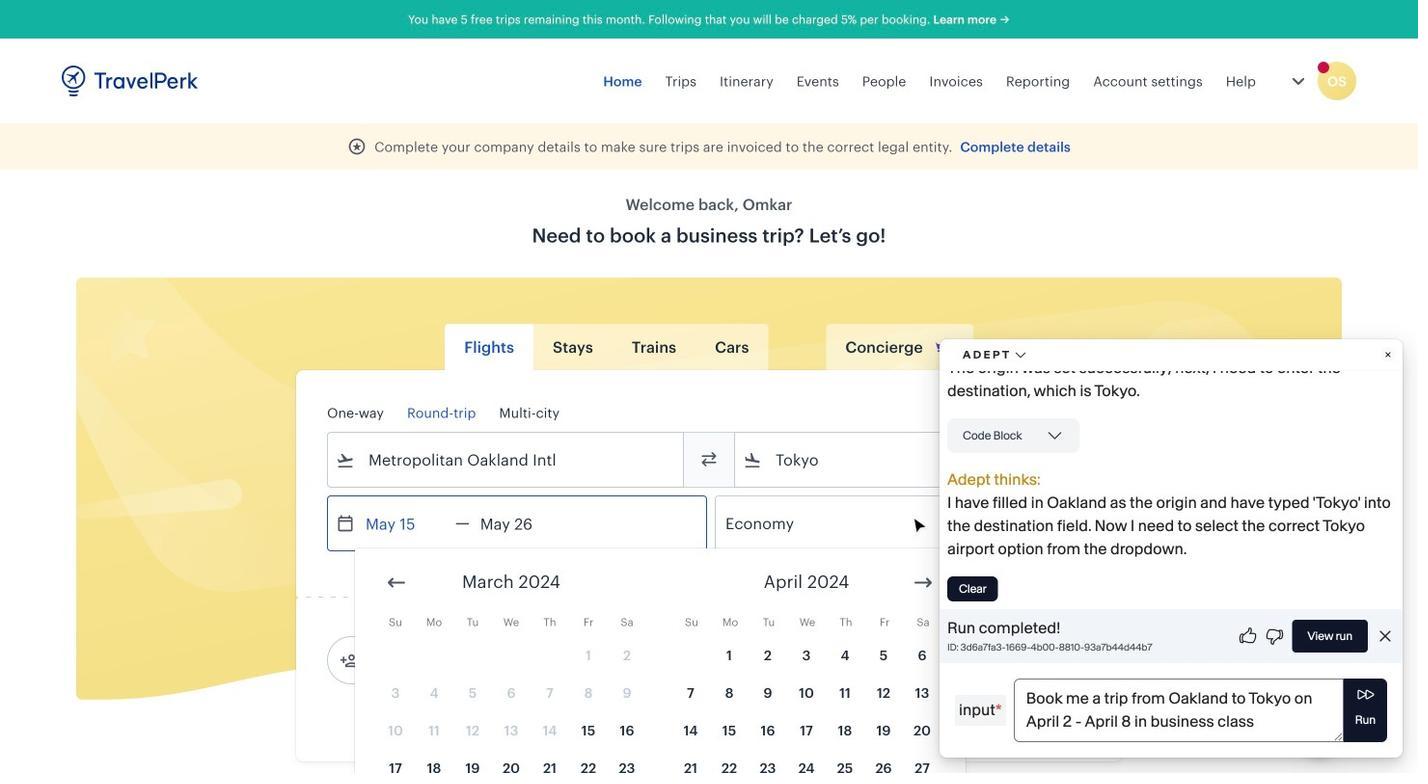 Task type: describe. For each thing, give the bounding box(es) containing it.
Return text field
[[470, 497, 570, 551]]

move forward to switch to the next month. image
[[912, 572, 935, 595]]



Task type: locate. For each thing, give the bounding box(es) containing it.
From search field
[[355, 445, 658, 476]]

To search field
[[762, 445, 1065, 476]]

move backward to switch to the previous month. image
[[385, 572, 408, 595]]

Depart text field
[[355, 497, 456, 551]]

calendar application
[[355, 549, 1419, 774]]



Task type: vqa. For each thing, say whether or not it's contained in the screenshot.
Move backward to switch to the previous month. icon
yes



